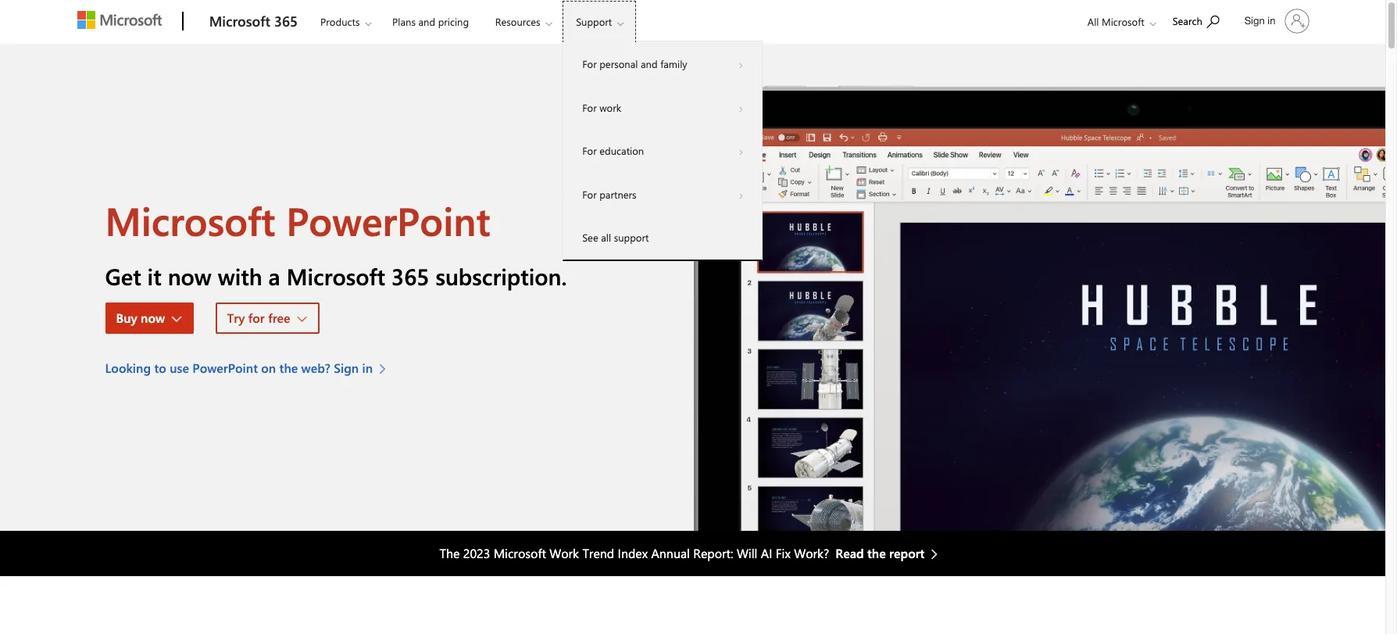 Task type: vqa. For each thing, say whether or not it's contained in the screenshot.
the topmost Now
yes



Task type: describe. For each thing, give the bounding box(es) containing it.
resources button
[[482, 1, 565, 43]]

1 vertical spatial sign
[[334, 360, 359, 376]]

microsoft 365 link
[[201, 1, 306, 43]]

and inside dropdown button
[[641, 57, 658, 70]]

get
[[105, 261, 141, 291]]

all
[[1088, 15, 1100, 28]]

report
[[890, 545, 925, 562]]

to
[[154, 360, 166, 376]]

work
[[550, 545, 579, 562]]

sign in link
[[1236, 2, 1317, 40]]

all
[[601, 231, 612, 244]]

for education
[[583, 144, 644, 157]]

1 horizontal spatial the
[[868, 545, 886, 562]]

for personal and family
[[583, 57, 688, 70]]

and inside 'link'
[[419, 15, 436, 28]]

looking
[[105, 360, 151, 376]]

in inside looking to use powerpoint on the web? sign in link
[[362, 360, 373, 376]]

products
[[321, 15, 360, 28]]

ai
[[761, 545, 773, 562]]

partners
[[600, 187, 637, 201]]

report:
[[694, 545, 734, 562]]

for for for education
[[583, 144, 597, 157]]

support button
[[563, 1, 637, 43]]

device screen showing a presentation open in powerpoint image
[[693, 44, 1386, 531]]

0 vertical spatial powerpoint
[[286, 194, 491, 246]]

trend
[[583, 545, 615, 562]]

buy
[[116, 310, 137, 326]]

all microsoft button
[[1076, 1, 1165, 43]]

search button
[[1166, 2, 1227, 38]]

with
[[218, 261, 262, 291]]

free
[[268, 310, 291, 326]]

for for for work
[[583, 100, 597, 114]]

it
[[147, 261, 162, 291]]

sign in
[[1245, 15, 1276, 27]]

family
[[661, 57, 688, 70]]

search
[[1173, 14, 1203, 27]]

products button
[[307, 1, 384, 43]]

microsoft inside dropdown button
[[1102, 15, 1145, 28]]

personal
[[600, 57, 638, 70]]

powerpoint inside looking to use powerpoint on the web? sign in link
[[193, 360, 258, 376]]

read
[[836, 545, 864, 562]]

plans and pricing
[[392, 15, 469, 28]]

microsoft image
[[77, 11, 162, 29]]

try for free
[[227, 310, 291, 326]]



Task type: locate. For each thing, give the bounding box(es) containing it.
annual
[[652, 545, 690, 562]]

now right buy
[[141, 310, 165, 326]]

subscription.
[[436, 261, 567, 291]]

1 vertical spatial now
[[141, 310, 165, 326]]

powerpoint up the get it now with a microsoft 365 subscription. at the left of page
[[286, 194, 491, 246]]

try for free button
[[216, 303, 319, 334]]

0 horizontal spatial now
[[141, 310, 165, 326]]

1 horizontal spatial in
[[1268, 15, 1276, 27]]

1 horizontal spatial 365
[[392, 261, 430, 291]]

the right 'read'
[[868, 545, 886, 562]]

0 vertical spatial the
[[280, 360, 298, 376]]

in
[[1268, 15, 1276, 27], [362, 360, 373, 376]]

0 vertical spatial in
[[1268, 15, 1276, 27]]

powerpoint
[[286, 194, 491, 246], [193, 360, 258, 376]]

buy now
[[116, 310, 165, 326]]

for education button
[[564, 129, 762, 172]]

see all support link
[[564, 216, 762, 259]]

index
[[618, 545, 648, 562]]

sign right web?
[[334, 360, 359, 376]]

now inside dropdown button
[[141, 310, 165, 326]]

support
[[614, 231, 649, 244]]

for partners button
[[564, 172, 762, 216]]

work
[[600, 100, 622, 114]]

for left education
[[583, 144, 597, 157]]

1 vertical spatial in
[[362, 360, 373, 376]]

the 2023 microsoft work trend index annual report: will ai fix work? read the report
[[440, 545, 925, 562]]

1 vertical spatial powerpoint
[[193, 360, 258, 376]]

1 horizontal spatial powerpoint
[[286, 194, 491, 246]]

looking to use powerpoint on the web? sign in link
[[105, 359, 394, 378]]

sign right search search field
[[1245, 15, 1266, 27]]

0 horizontal spatial and
[[419, 15, 436, 28]]

0 horizontal spatial 365
[[274, 12, 298, 30]]

0 vertical spatial sign
[[1245, 15, 1266, 27]]

4 for from the top
[[583, 187, 597, 201]]

now
[[168, 261, 212, 291], [141, 310, 165, 326]]

0 horizontal spatial powerpoint
[[193, 360, 258, 376]]

for partners
[[583, 187, 637, 201]]

2 for from the top
[[583, 100, 597, 114]]

for work
[[583, 100, 622, 114]]

use
[[170, 360, 189, 376]]

all microsoft
[[1088, 15, 1145, 28]]

for
[[248, 310, 265, 326]]

sign
[[1245, 15, 1266, 27], [334, 360, 359, 376]]

Search search field
[[1165, 2, 1236, 38]]

0 horizontal spatial the
[[280, 360, 298, 376]]

1 horizontal spatial and
[[641, 57, 658, 70]]

the
[[440, 545, 460, 562]]

see all support
[[583, 231, 649, 244]]

pricing
[[438, 15, 469, 28]]

for for for personal and family
[[583, 57, 597, 70]]

1 horizontal spatial sign
[[1245, 15, 1266, 27]]

0 horizontal spatial in
[[362, 360, 373, 376]]

resources
[[495, 15, 541, 28]]

1 vertical spatial 365
[[392, 261, 430, 291]]

in right web?
[[362, 360, 373, 376]]

for left the personal
[[583, 57, 597, 70]]

for left partners
[[583, 187, 597, 201]]

plans and pricing link
[[385, 1, 476, 38]]

the
[[280, 360, 298, 376], [868, 545, 886, 562]]

microsoft powerpoint
[[105, 194, 491, 246]]

buy now button
[[105, 303, 194, 334]]

1 for from the top
[[583, 57, 597, 70]]

365
[[274, 12, 298, 30], [392, 261, 430, 291]]

looking to use powerpoint on the web? sign in
[[105, 360, 373, 376]]

will
[[737, 545, 758, 562]]

for work button
[[564, 86, 762, 129]]

in inside sign in link
[[1268, 15, 1276, 27]]

see
[[583, 231, 599, 244]]

fix
[[776, 545, 791, 562]]

0 vertical spatial 365
[[274, 12, 298, 30]]

support
[[576, 15, 612, 28]]

1 vertical spatial and
[[641, 57, 658, 70]]

get it now with a microsoft 365 subscription.
[[105, 261, 567, 291]]

microsoft 365
[[209, 12, 298, 30]]

now right it
[[168, 261, 212, 291]]

3 for from the top
[[583, 144, 597, 157]]

work?
[[795, 545, 830, 562]]

0 vertical spatial now
[[168, 261, 212, 291]]

a
[[269, 261, 280, 291]]

for for for partners
[[583, 187, 597, 201]]

plans
[[392, 15, 416, 28]]

for personal and family button
[[564, 42, 762, 86]]

web?
[[301, 360, 331, 376]]

education
[[600, 144, 644, 157]]

1 vertical spatial the
[[868, 545, 886, 562]]

and
[[419, 15, 436, 28], [641, 57, 658, 70]]

2023
[[463, 545, 490, 562]]

0 vertical spatial and
[[419, 15, 436, 28]]

try
[[227, 310, 245, 326]]

for left work
[[583, 100, 597, 114]]

and left family
[[641, 57, 658, 70]]

and right plans
[[419, 15, 436, 28]]

0 horizontal spatial sign
[[334, 360, 359, 376]]

microsoft
[[209, 12, 271, 30], [1102, 15, 1145, 28], [105, 194, 276, 246], [287, 261, 386, 291], [494, 545, 546, 562]]

the right on
[[280, 360, 298, 376]]

read the report link
[[836, 544, 946, 563]]

1 horizontal spatial now
[[168, 261, 212, 291]]

on
[[261, 360, 276, 376]]

in right search search field
[[1268, 15, 1276, 27]]

for
[[583, 57, 597, 70], [583, 100, 597, 114], [583, 144, 597, 157], [583, 187, 597, 201]]

powerpoint left on
[[193, 360, 258, 376]]



